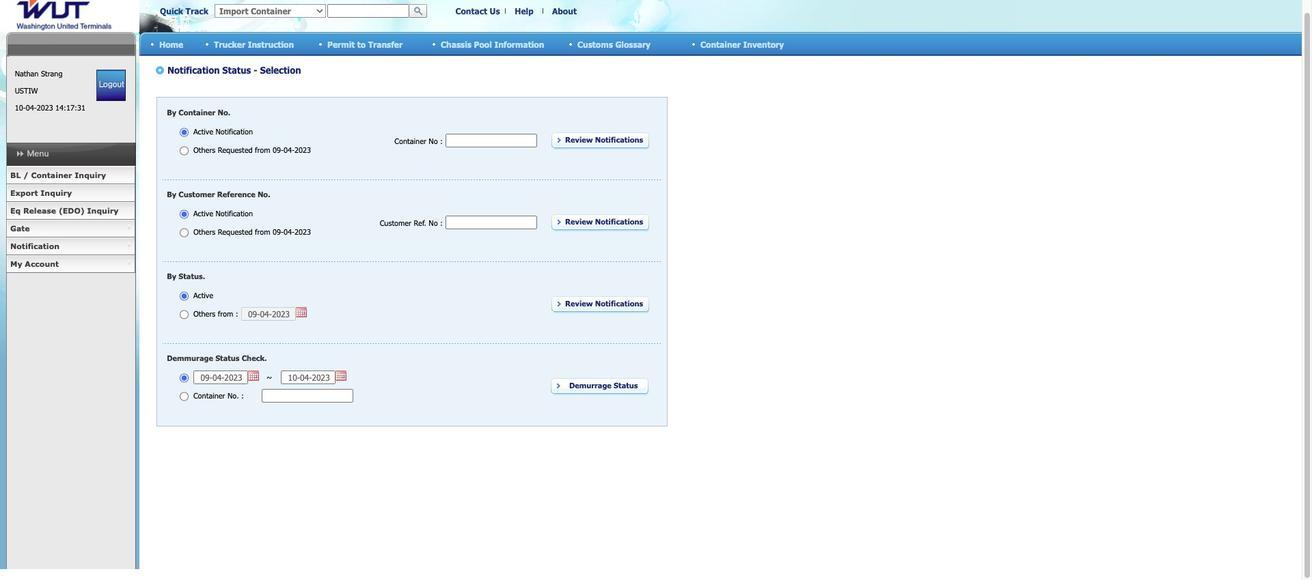 Task type: describe. For each thing, give the bounding box(es) containing it.
chassis pool information
[[441, 39, 544, 49]]

0 vertical spatial container
[[701, 39, 741, 49]]

customs
[[578, 39, 613, 49]]

notification link
[[6, 238, 135, 256]]

trucker instruction
[[214, 39, 294, 49]]

my account
[[10, 260, 59, 269]]

home
[[159, 39, 183, 49]]

ustiw
[[15, 86, 38, 95]]

bl / container inquiry
[[10, 171, 106, 180]]

export inquiry link
[[6, 185, 135, 202]]

track
[[186, 6, 208, 16]]

release
[[23, 206, 56, 215]]

2023
[[37, 103, 53, 112]]

1 vertical spatial inquiry
[[41, 189, 72, 198]]

quick
[[160, 6, 183, 16]]

gate
[[10, 224, 30, 233]]

inquiry for container
[[75, 171, 106, 180]]

information
[[494, 39, 544, 49]]

quick track
[[160, 6, 208, 16]]

contact us
[[455, 6, 500, 16]]

chassis
[[441, 39, 472, 49]]

to
[[357, 39, 366, 49]]

permit
[[327, 39, 355, 49]]

login image
[[97, 70, 126, 101]]

eq release (edo) inquiry
[[10, 206, 118, 215]]

10-
[[15, 103, 26, 112]]

my account link
[[6, 256, 135, 273]]

permit to transfer
[[327, 39, 403, 49]]

notification
[[10, 242, 59, 251]]



Task type: locate. For each thing, give the bounding box(es) containing it.
/
[[23, 171, 29, 180]]

container
[[701, 39, 741, 49], [31, 171, 72, 180]]

inquiry
[[75, 171, 106, 180], [41, 189, 72, 198], [87, 206, 118, 215]]

container left inventory
[[701, 39, 741, 49]]

None text field
[[327, 4, 409, 18]]

instruction
[[248, 39, 294, 49]]

04-
[[26, 103, 37, 112]]

0 horizontal spatial container
[[31, 171, 72, 180]]

inquiry up export inquiry link
[[75, 171, 106, 180]]

14:17:31
[[55, 103, 85, 112]]

customs glossary
[[578, 39, 651, 49]]

10-04-2023 14:17:31
[[15, 103, 85, 112]]

eq release (edo) inquiry link
[[6, 202, 135, 220]]

export
[[10, 189, 38, 198]]

about
[[552, 6, 577, 16]]

container inventory
[[701, 39, 784, 49]]

inquiry down bl / container inquiry at the top left of the page
[[41, 189, 72, 198]]

trucker
[[214, 39, 245, 49]]

about link
[[552, 6, 577, 16]]

eq
[[10, 206, 21, 215]]

my
[[10, 260, 22, 269]]

strang
[[41, 69, 63, 78]]

2 vertical spatial inquiry
[[87, 206, 118, 215]]

contact
[[455, 6, 487, 16]]

inventory
[[743, 39, 784, 49]]

(edo)
[[59, 206, 85, 215]]

glossary
[[615, 39, 651, 49]]

nathan strang
[[15, 69, 63, 78]]

pool
[[474, 39, 492, 49]]

bl / container inquiry link
[[6, 167, 135, 185]]

help
[[515, 6, 534, 16]]

container inside bl / container inquiry link
[[31, 171, 72, 180]]

0 vertical spatial inquiry
[[75, 171, 106, 180]]

1 horizontal spatial container
[[701, 39, 741, 49]]

1 vertical spatial container
[[31, 171, 72, 180]]

nathan
[[15, 69, 39, 78]]

export inquiry
[[10, 189, 72, 198]]

gate link
[[6, 220, 135, 238]]

container up export inquiry
[[31, 171, 72, 180]]

transfer
[[368, 39, 403, 49]]

inquiry for (edo)
[[87, 206, 118, 215]]

inquiry right (edo)
[[87, 206, 118, 215]]

help link
[[515, 6, 534, 16]]

us
[[490, 6, 500, 16]]

bl
[[10, 171, 21, 180]]

account
[[25, 260, 59, 269]]

contact us link
[[455, 6, 500, 16]]



Task type: vqa. For each thing, say whether or not it's contained in the screenshot.
"Permit"
yes



